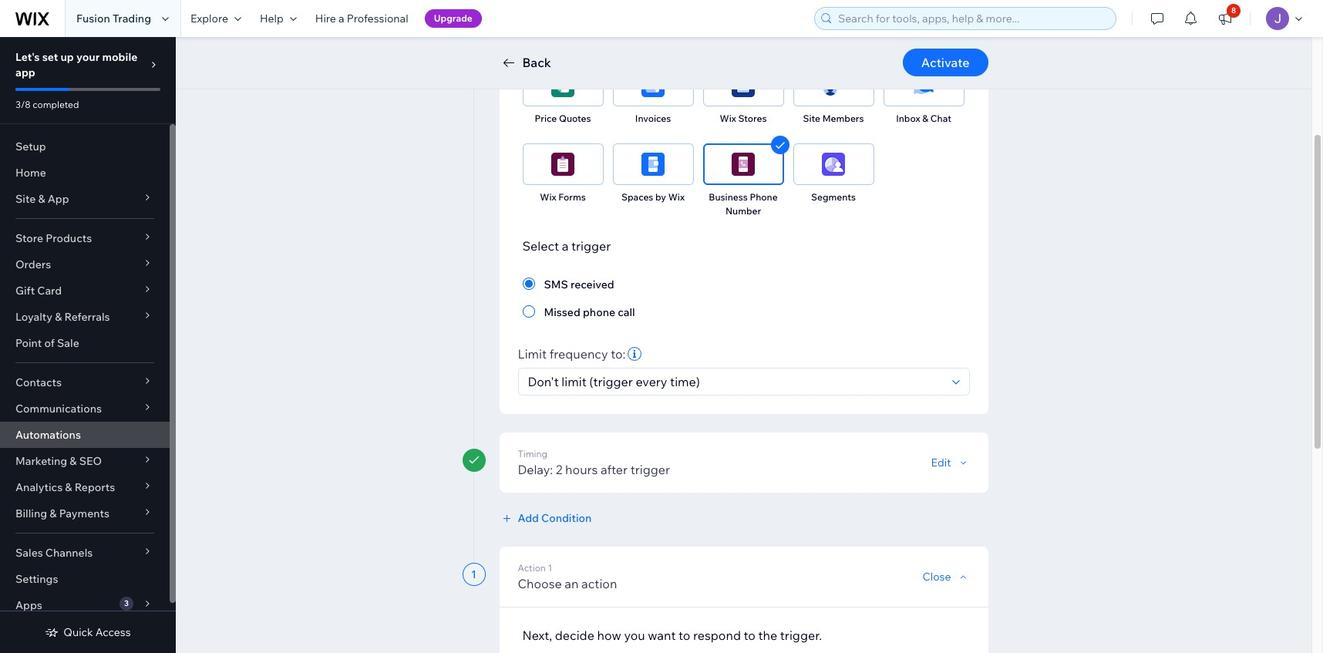 Task type: locate. For each thing, give the bounding box(es) containing it.
app down let's at the left of the page
[[15, 66, 35, 79]]

category image up wix stores
[[732, 74, 755, 97]]

inbox & chat
[[896, 113, 951, 124]]

category image up 'segments'
[[822, 153, 845, 176]]

site & app button
[[0, 186, 170, 212]]

to left see
[[604, 34, 615, 49]]

1 horizontal spatial site
[[803, 113, 820, 124]]

see
[[618, 34, 638, 49]]

site for site & app
[[15, 192, 36, 206]]

icon image up site members
[[822, 74, 845, 97]]

to:
[[611, 346, 626, 362]]

referrals
[[64, 310, 110, 324]]

trigger up received
[[571, 238, 611, 254]]

a
[[339, 12, 344, 25], [562, 238, 569, 254]]

0 vertical spatial select
[[522, 34, 559, 49]]

point of sale
[[15, 336, 79, 350]]

category image
[[732, 74, 755, 97], [732, 153, 755, 176]]

of
[[44, 336, 55, 350]]

select for select a trigger
[[522, 238, 559, 254]]

select up back
[[522, 34, 559, 49]]

1 horizontal spatial 1
[[548, 562, 552, 574]]

3/8
[[15, 99, 31, 110]]

0 horizontal spatial wix
[[540, 191, 556, 203]]

wix forms
[[540, 191, 586, 203]]

site down home
[[15, 192, 36, 206]]

orders button
[[0, 251, 170, 278]]

0 horizontal spatial to
[[604, 34, 615, 49]]

1 left action
[[471, 567, 476, 581]]

billing & payments button
[[0, 500, 170, 527]]

app
[[579, 34, 601, 49], [15, 66, 35, 79]]

wix right by
[[668, 191, 685, 203]]

2 icon image from the left
[[912, 74, 935, 97]]

timing delay: 2 hours after trigger
[[518, 448, 670, 477]]

sidebar element
[[0, 37, 176, 653]]

1 horizontal spatial a
[[562, 238, 569, 254]]

3/8 completed
[[15, 99, 79, 110]]

fusion trading
[[76, 12, 151, 25]]

action
[[518, 562, 546, 574]]

hire a professional
[[315, 12, 408, 25]]

after
[[601, 462, 628, 477]]

1 horizontal spatial icon image
[[912, 74, 935, 97]]

category image up price quotes
[[551, 74, 574, 97]]

seo
[[79, 454, 102, 468]]

category image up invoices
[[642, 74, 665, 97]]

missed
[[544, 305, 580, 319]]

& right loyalty
[[55, 310, 62, 324]]

Search for tools, apps, help & more... field
[[834, 8, 1111, 29]]

want
[[648, 628, 676, 643]]

billing
[[15, 507, 47, 520]]

store products
[[15, 231, 92, 245]]

reports
[[75, 480, 115, 494]]

& left app
[[38, 192, 45, 206]]

1 icon image from the left
[[822, 74, 845, 97]]

let's
[[15, 50, 40, 64]]

phone
[[750, 191, 778, 203]]

app left see
[[579, 34, 601, 49]]

wix left "stores"
[[720, 113, 736, 124]]

trigger right after
[[630, 462, 670, 477]]

store
[[15, 231, 43, 245]]

edit button
[[931, 456, 970, 470]]

quick access
[[63, 625, 131, 639]]

1 select from the top
[[522, 34, 559, 49]]

category image up spaces by wix
[[642, 153, 665, 176]]

category image up the wix forms
[[551, 153, 574, 176]]

option group
[[522, 274, 965, 321]]

2 horizontal spatial wix
[[720, 113, 736, 124]]

business phone number
[[709, 191, 778, 217]]

by
[[655, 191, 666, 203]]

store products button
[[0, 225, 170, 251]]

help
[[260, 12, 284, 25]]

None field
[[523, 369, 947, 395]]

0 vertical spatial site
[[803, 113, 820, 124]]

inbox
[[896, 113, 920, 124]]

its
[[641, 34, 655, 49]]

wix left "forms" in the left top of the page
[[540, 191, 556, 203]]

communications
[[15, 402, 102, 416]]

an left action
[[565, 576, 579, 591]]

1 vertical spatial category image
[[732, 153, 755, 176]]

select a trigger
[[522, 238, 611, 254]]

price
[[535, 113, 557, 124]]

& for site
[[38, 192, 45, 206]]

an left see
[[562, 34, 576, 49]]

site left the members
[[803, 113, 820, 124]]

setup
[[15, 140, 46, 153]]

3
[[124, 598, 129, 608]]

1 right action
[[548, 562, 552, 574]]

an
[[562, 34, 576, 49], [565, 576, 579, 591]]

a right hire
[[339, 12, 344, 25]]

1 vertical spatial an
[[565, 576, 579, 591]]

up
[[61, 50, 74, 64]]

phone
[[583, 305, 615, 319]]

1 vertical spatial trigger
[[630, 462, 670, 477]]

& for analytics
[[65, 480, 72, 494]]

a inside hire a professional link
[[339, 12, 344, 25]]

app inside let's set up your mobile app
[[15, 66, 35, 79]]

wix
[[720, 113, 736, 124], [540, 191, 556, 203], [668, 191, 685, 203]]

1 horizontal spatial trigger
[[630, 462, 670, 477]]

2
[[556, 462, 563, 477]]

0 horizontal spatial site
[[15, 192, 36, 206]]

business
[[709, 191, 748, 203]]

loyalty
[[15, 310, 52, 324]]

quick access button
[[45, 625, 131, 639]]

& left chat
[[922, 113, 928, 124]]

icon image down activate
[[912, 74, 935, 97]]

icon image
[[822, 74, 845, 97], [912, 74, 935, 97]]

an inside the action 1 choose an action
[[565, 576, 579, 591]]

sms
[[544, 278, 568, 291]]

site inside popup button
[[15, 192, 36, 206]]

explore
[[190, 12, 228, 25]]

1 inside the action 1 choose an action
[[548, 562, 552, 574]]

category image for spaces by wix
[[642, 153, 665, 176]]

1 horizontal spatial wix
[[668, 191, 685, 203]]

to left the
[[744, 628, 756, 643]]

0 horizontal spatial icon image
[[822, 74, 845, 97]]

mobile
[[102, 50, 138, 64]]

add condition button
[[499, 511, 592, 525]]

0 vertical spatial a
[[339, 12, 344, 25]]

point of sale link
[[0, 330, 170, 356]]

1 vertical spatial a
[[562, 238, 569, 254]]

quick
[[63, 625, 93, 639]]

1
[[548, 562, 552, 574], [471, 567, 476, 581]]

analytics & reports button
[[0, 474, 170, 500]]

analytics
[[15, 480, 63, 494]]

1 vertical spatial select
[[522, 238, 559, 254]]

category image for wix forms
[[551, 153, 574, 176]]

category image up business
[[732, 153, 755, 176]]

category image
[[551, 74, 574, 97], [642, 74, 665, 97], [551, 153, 574, 176], [642, 153, 665, 176], [822, 153, 845, 176]]

& left the reports on the bottom left of the page
[[65, 480, 72, 494]]

site for site members
[[803, 113, 820, 124]]

select up sms
[[522, 238, 559, 254]]

0 vertical spatial category image
[[732, 74, 755, 97]]

forms
[[558, 191, 586, 203]]

decide
[[555, 628, 594, 643]]

site
[[803, 113, 820, 124], [15, 192, 36, 206]]

channels
[[45, 546, 93, 560]]

products
[[46, 231, 92, 245]]

2 select from the top
[[522, 238, 559, 254]]

to right want
[[679, 628, 690, 643]]

price quotes
[[535, 113, 591, 124]]

contacts
[[15, 376, 62, 389]]

help button
[[251, 0, 306, 37]]

automations
[[15, 428, 81, 442]]

site & app
[[15, 192, 69, 206]]

spaces
[[621, 191, 653, 203]]

activate button
[[903, 49, 988, 76]]

0 vertical spatial trigger
[[571, 238, 611, 254]]

& left seo
[[70, 454, 77, 468]]

wix for wix stores
[[720, 113, 736, 124]]

0 horizontal spatial app
[[15, 66, 35, 79]]

how
[[597, 628, 621, 643]]

set
[[42, 50, 58, 64]]

0 horizontal spatial a
[[339, 12, 344, 25]]

a up sms
[[562, 238, 569, 254]]

choose
[[518, 576, 562, 591]]

sales channels
[[15, 546, 93, 560]]

0 vertical spatial app
[[579, 34, 601, 49]]

1 vertical spatial site
[[15, 192, 36, 206]]

0 vertical spatial an
[[562, 34, 576, 49]]

1 vertical spatial app
[[15, 66, 35, 79]]

option group containing sms received
[[522, 274, 965, 321]]

select
[[522, 34, 559, 49], [522, 238, 559, 254]]

& right 'billing'
[[50, 507, 57, 520]]



Task type: vqa. For each thing, say whether or not it's contained in the screenshot.
I to the left
no



Task type: describe. For each thing, give the bounding box(es) containing it.
1 horizontal spatial to
[[679, 628, 690, 643]]

triggers
[[658, 34, 704, 49]]

gift card
[[15, 284, 62, 298]]

1 horizontal spatial app
[[579, 34, 601, 49]]

8
[[1231, 5, 1236, 15]]

sales
[[15, 546, 43, 560]]

quotes
[[559, 113, 591, 124]]

select an app to see its triggers
[[522, 34, 704, 49]]

1 category image from the top
[[732, 74, 755, 97]]

action
[[581, 576, 617, 591]]

let's set up your mobile app
[[15, 50, 138, 79]]

communications button
[[0, 396, 170, 422]]

8 button
[[1208, 0, 1242, 37]]

icon image for &
[[912, 74, 935, 97]]

& for marketing
[[70, 454, 77, 468]]

loyalty & referrals
[[15, 310, 110, 324]]

& for inbox
[[922, 113, 928, 124]]

upgrade
[[434, 12, 473, 24]]

& for billing
[[50, 507, 57, 520]]

marketing
[[15, 454, 67, 468]]

the
[[758, 628, 777, 643]]

2 horizontal spatial to
[[744, 628, 756, 643]]

automations link
[[0, 422, 170, 448]]

loyalty & referrals button
[[0, 304, 170, 330]]

icon image for members
[[822, 74, 845, 97]]

wix for wix forms
[[540, 191, 556, 203]]

apps
[[15, 598, 42, 612]]

home link
[[0, 160, 170, 186]]

& for loyalty
[[55, 310, 62, 324]]

members
[[822, 113, 864, 124]]

spaces by wix
[[621, 191, 685, 203]]

you
[[624, 628, 645, 643]]

hire
[[315, 12, 336, 25]]

edit
[[931, 456, 951, 470]]

next, decide how you want to respond to the trigger.
[[522, 628, 822, 643]]

segments
[[811, 191, 856, 203]]

limit frequency to:
[[518, 346, 626, 362]]

frequency
[[550, 346, 608, 362]]

payments
[[59, 507, 109, 520]]

invoices
[[635, 113, 671, 124]]

sale
[[57, 336, 79, 350]]

app
[[48, 192, 69, 206]]

trigger inside timing delay: 2 hours after trigger
[[630, 462, 670, 477]]

back button
[[499, 53, 551, 72]]

billing & payments
[[15, 507, 109, 520]]

stores
[[738, 113, 767, 124]]

timing
[[518, 448, 548, 460]]

wix stores
[[720, 113, 767, 124]]

condition
[[541, 511, 592, 525]]

limit
[[518, 346, 547, 362]]

sms received
[[544, 278, 614, 291]]

category image for segments
[[822, 153, 845, 176]]

settings
[[15, 572, 58, 586]]

select for select an app to see its triggers
[[522, 34, 559, 49]]

action 1 choose an action
[[518, 562, 617, 591]]

gift card button
[[0, 278, 170, 304]]

trigger.
[[780, 628, 822, 643]]

access
[[95, 625, 131, 639]]

0 horizontal spatial trigger
[[571, 238, 611, 254]]

site members
[[803, 113, 864, 124]]

activate
[[921, 55, 970, 70]]

sales channels button
[[0, 540, 170, 566]]

hours
[[565, 462, 598, 477]]

add condition
[[518, 511, 592, 525]]

fusion
[[76, 12, 110, 25]]

missed phone call
[[544, 305, 635, 319]]

chat
[[931, 113, 951, 124]]

0 horizontal spatial 1
[[471, 567, 476, 581]]

call
[[618, 305, 635, 319]]

2 category image from the top
[[732, 153, 755, 176]]

marketing & seo button
[[0, 448, 170, 474]]

gift
[[15, 284, 35, 298]]

contacts button
[[0, 369, 170, 396]]

point
[[15, 336, 42, 350]]

respond
[[693, 628, 741, 643]]

setup link
[[0, 133, 170, 160]]

professional
[[347, 12, 408, 25]]

a for hire
[[339, 12, 344, 25]]

analytics & reports
[[15, 480, 115, 494]]

marketing & seo
[[15, 454, 102, 468]]

a for select
[[562, 238, 569, 254]]

close button
[[923, 570, 970, 584]]



